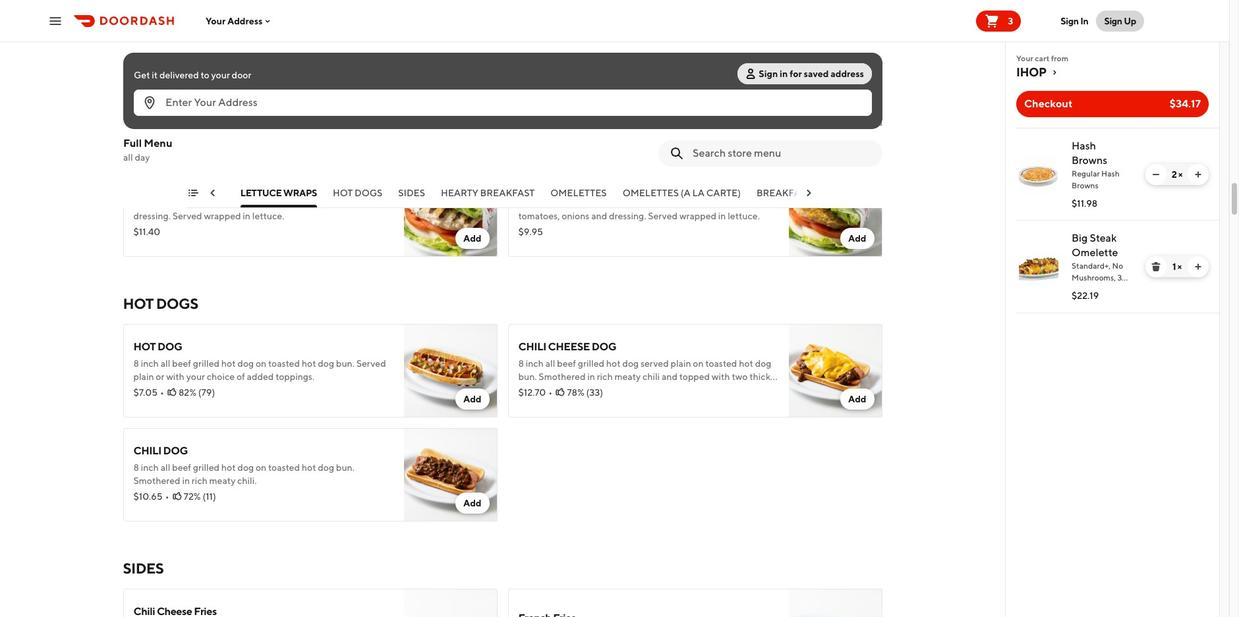Task type: locate. For each thing, give the bounding box(es) containing it.
in down door
[[243, 107, 250, 117]]

• right $10.65
[[165, 492, 169, 502]]

no for lettuce hamburger wrap
[[133, 94, 146, 104]]

wrapped up "(7)"
[[589, 107, 626, 117]]

(7)
[[594, 123, 605, 133]]

× right 1
[[1178, 262, 1182, 272]]

onions
[[324, 94, 351, 104], [730, 94, 757, 104], [325, 198, 353, 208], [562, 211, 590, 222]]

1 horizontal spatial rich
[[597, 372, 613, 382]]

add one to cart image right 2 ×
[[1193, 169, 1204, 180]]

1 horizontal spatial chili
[[518, 341, 546, 353]]

a
[[168, 94, 175, 104]]

onions inside lettuce harvester wrap no bun. tasty meatless grain and veggie based patty with tomatoes, onions and dressing. served wrapped in lettuce. $9.95
[[562, 211, 590, 222]]

add one to cart image for big steak omelette
[[1193, 262, 1204, 272]]

1 add one to cart image from the top
[[1193, 169, 1204, 180]]

beef down hamburger
[[215, 94, 234, 104]]

• right $12.80 at the top left of page
[[550, 123, 553, 133]]

all inside chili cheese dog 8 inch all beef grilled hot dog served plain on toasted hot dog bun. smothered in rich meaty chili and topped with two thick slices of melted cheese.
[[546, 359, 555, 369]]

0 horizontal spatial patty
[[236, 94, 258, 104]]

la
[[693, 188, 705, 198]]

and inside lettuce chicken wrap no bun. grilled chicken breast with tomatoes, onions and dressing.  served wrapped in lettuce. $11.40
[[355, 198, 371, 208]]

and
[[353, 94, 369, 104], [759, 94, 775, 104], [355, 198, 371, 208], [639, 198, 655, 208], [591, 211, 607, 222], [662, 372, 678, 382]]

on up chili.
[[256, 463, 266, 473]]

2 vertical spatial hot
[[133, 341, 156, 353]]

pancakes,
[[1072, 285, 1108, 295]]

chili for chili cheese dog
[[518, 341, 546, 353]]

ihop link
[[1017, 65, 1209, 80]]

inch
[[141, 359, 159, 369], [526, 359, 544, 369], [141, 463, 159, 473]]

1 horizontal spatial dogs
[[355, 188, 383, 198]]

$34.17
[[1170, 98, 1201, 110]]

your up ihop
[[1017, 53, 1034, 63]]

lettuce harvester wrap no bun. tasty meatless grain and veggie based patty with tomatoes, onions and dressing. served wrapped in lettuce. $9.95
[[518, 180, 760, 237]]

onions inside lettuce hamburger wrap no bun. a 1/3 lb. all beef patty with tomatoes, onions and dressing.  served wrapped in lettuce.
[[324, 94, 351, 104]]

on inside chili dog 8 inch all beef grilled hot dog on toasted hot dog bun. smothered in rich meaty chili.
[[256, 463, 266, 473]]

hash
[[1072, 140, 1096, 152], [1102, 169, 1120, 179]]

lettuce for lettuce wild caught alaskan salmon wrap
[[518, 76, 566, 88]]

$9.95
[[518, 227, 543, 237]]

inch inside chili dog 8 inch all beef grilled hot dog on toasted hot dog bun. smothered in rich meaty chili.
[[141, 463, 159, 473]]

1 horizontal spatial sign
[[1061, 15, 1079, 26]]

in down carte)
[[718, 211, 726, 222]]

wraps
[[190, 30, 243, 47], [283, 188, 317, 198]]

0 horizontal spatial plain
[[133, 372, 154, 382]]

0 vertical spatial your
[[206, 15, 226, 26]]

dressing. inside lettuce hamburger wrap no bun. a 1/3 lb. all beef patty with tomatoes, onions and dressing.  served wrapped in lettuce.
[[133, 107, 171, 117]]

0 horizontal spatial 100%
[[180, 123, 203, 133]]

lettuce wild caught alaskan salmon wrap image
[[789, 59, 882, 153]]

1 horizontal spatial 100%
[[568, 123, 592, 133]]

0 horizontal spatial wraps
[[190, 30, 243, 47]]

wrapped inside the lettuce wild caught alaskan salmon wrap no bun. wild alaskan salmon patty with tomatoes, onions and dressing. served wrapped in lettuce.
[[589, 107, 626, 117]]

1 vertical spatial hash
[[1102, 169, 1120, 179]]

all down cheese at the left of the page
[[546, 359, 555, 369]]

beef up 82%
[[172, 359, 191, 369]]

hot inside button
[[333, 188, 353, 198]]

1 horizontal spatial wraps
[[283, 188, 317, 198]]

lettuce up the a
[[133, 76, 181, 88]]

dog
[[238, 359, 254, 369], [318, 359, 334, 369], [623, 359, 639, 369], [755, 359, 772, 369], [238, 463, 254, 473], [318, 463, 334, 473]]

0 horizontal spatial chili
[[133, 445, 161, 458]]

lettuce for lettuce chicken wrap
[[133, 180, 181, 192]]

lettuce up wild
[[518, 76, 566, 88]]

1 horizontal spatial 3
[[1110, 285, 1114, 295]]

beef up 72%
[[172, 463, 191, 473]]

0 vertical spatial rich
[[597, 372, 613, 382]]

in inside chili cheese dog 8 inch all beef grilled hot dog served plain on toasted hot dog bun. smothered in rich meaty chili and topped with two thick slices of melted cheese.
[[588, 372, 595, 382]]

in inside sign in for saved address link
[[780, 69, 788, 79]]

dressing. down grain
[[609, 211, 646, 222]]

plain up the topped
[[671, 359, 691, 369]]

sign up link
[[1097, 10, 1144, 31]]

0 horizontal spatial sign
[[759, 69, 778, 79]]

your inside the hot dog 8 inch all beef grilled hot dog on toasted hot dog bun. served plain or with your choice of added toppings.
[[186, 372, 205, 382]]

2 breakfast from the left
[[757, 188, 811, 198]]

big
[[1072, 232, 1088, 245]]

lettuce
[[123, 30, 188, 47], [133, 76, 181, 88], [518, 76, 566, 88], [133, 180, 181, 192], [518, 180, 566, 192], [241, 188, 282, 198]]

inch up $10.65 •
[[141, 463, 159, 473]]

wrapped inside lettuce chicken wrap no bun. grilled chicken breast with tomatoes, onions and dressing.  served wrapped in lettuce. $11.40
[[204, 211, 241, 222]]

0 horizontal spatial dogs
[[156, 295, 198, 312]]

0 vertical spatial of
[[237, 372, 245, 382]]

hot dogs
[[333, 188, 383, 198], [123, 295, 198, 312]]

served inside lettuce hamburger wrap no bun. a 1/3 lb. all beef patty with tomatoes, onions and dressing.  served wrapped in lettuce.
[[173, 107, 202, 117]]

on up added
[[256, 359, 266, 369]]

1 vertical spatial ×
[[1178, 262, 1182, 272]]

grilled inside chili dog 8 inch all beef grilled hot dog on toasted hot dog bun. smothered in rich meaty chili.
[[193, 463, 220, 473]]

rich
[[597, 372, 613, 382], [192, 476, 208, 487]]

smothered up $10.65 •
[[133, 476, 180, 487]]

dog inside chili dog 8 inch all beef grilled hot dog on toasted hot dog bun. smothered in rich meaty chili.
[[163, 445, 188, 458]]

0 horizontal spatial your
[[186, 372, 205, 382]]

your right to
[[211, 70, 230, 80]]

1 omelettes from the left
[[551, 188, 607, 198]]

wrap
[[253, 76, 286, 88], [743, 76, 775, 88], [233, 180, 265, 192], [631, 180, 664, 192]]

1 vertical spatial wraps
[[283, 188, 317, 198]]

in
[[780, 69, 788, 79], [243, 107, 250, 117], [628, 107, 635, 117], [243, 211, 250, 222], [718, 211, 726, 222], [588, 372, 595, 382], [182, 476, 190, 487]]

with inside lettuce chicken wrap no bun. grilled chicken breast with tomatoes, onions and dressing.  served wrapped in lettuce. $11.40
[[262, 198, 280, 208]]

0 vertical spatial dogs
[[355, 188, 383, 198]]

2 browns from the top
[[1072, 181, 1099, 191]]

2 horizontal spatial patty
[[714, 198, 736, 208]]

dog up or at the left of the page
[[158, 341, 182, 353]]

wrap for lettuce hamburger wrap
[[253, 76, 286, 88]]

0 horizontal spatial of
[[237, 372, 245, 382]]

served inside lettuce chicken wrap no bun. grilled chicken breast with tomatoes, onions and dressing.  served wrapped in lettuce. $11.40
[[173, 211, 202, 222]]

wrap left for
[[743, 76, 775, 88]]

mushrooms,
[[1072, 273, 1116, 283]]

1 horizontal spatial sides
[[398, 188, 425, 198]]

1 vertical spatial rich
[[192, 476, 208, 487]]

rich inside chili cheese dog 8 inch all beef grilled hot dog served plain on toasted hot dog bun. smothered in rich meaty chili and topped with two thick slices of melted cheese.
[[597, 372, 613, 382]]

omelettes button
[[551, 187, 607, 208]]

lettuce inside the lettuce wild caught alaskan salmon wrap no bun. wild alaskan salmon patty with tomatoes, onions and dressing. served wrapped in lettuce.
[[518, 76, 566, 88]]

up
[[1124, 15, 1137, 26]]

Item Search search field
[[693, 146, 872, 161]]

rich up cheese.
[[597, 372, 613, 382]]

1 vertical spatial browns
[[1072, 181, 1099, 191]]

1 vertical spatial of
[[543, 385, 552, 396]]

wrapped inside lettuce harvester wrap no bun. tasty meatless grain and veggie based patty with tomatoes, onions and dressing. served wrapped in lettuce. $9.95
[[680, 211, 717, 222]]

smothered up melted at the left bottom of the page
[[539, 372, 586, 382]]

100% for wild
[[568, 123, 592, 133]]

dressing. up $9.30 •
[[133, 107, 171, 117]]

no inside lettuce hamburger wrap no bun. a 1/3 lb. all beef patty with tomatoes, onions and dressing.  served wrapped in lettuce.
[[133, 94, 146, 104]]

smothered
[[539, 372, 586, 382], [133, 476, 180, 487]]

two
[[732, 372, 748, 382]]

82%
[[179, 388, 196, 398]]

dressing. up $12.80 •
[[518, 107, 556, 117]]

with
[[260, 94, 278, 104], [666, 94, 684, 104], [262, 198, 280, 208], [738, 198, 756, 208], [166, 372, 184, 382], [712, 372, 730, 382]]

of left added
[[237, 372, 245, 382]]

full menu all day
[[123, 137, 172, 163]]

chili left cheese at the left of the page
[[518, 341, 546, 353]]

sandwiches
[[160, 188, 225, 198]]

list containing hash browns
[[1006, 128, 1220, 314]]

1 vertical spatial your
[[186, 372, 205, 382]]

on up the topped
[[693, 359, 704, 369]]

toasted
[[268, 359, 300, 369], [706, 359, 737, 369], [268, 463, 300, 473]]

all up $10.65 •
[[161, 463, 170, 473]]

omelettes
[[551, 188, 607, 198], [623, 188, 679, 198]]

0 horizontal spatial omelettes
[[551, 188, 607, 198]]

1 vertical spatial add one to cart image
[[1193, 262, 1204, 272]]

omelettes for omelettes (a la carte)
[[623, 188, 679, 198]]

wrapped up (30)
[[204, 107, 241, 117]]

chili inside chili dog 8 inch all beef grilled hot dog on toasted hot dog bun. smothered in rich meaty chili.
[[133, 445, 161, 458]]

$11.98
[[1072, 198, 1098, 209]]

meaty up (11) at the bottom left
[[209, 476, 236, 487]]

add for lettuce harvester wrap
[[848, 233, 867, 244]]

add for chili cheese dog
[[848, 394, 867, 405]]

checkout
[[1024, 98, 1073, 110]]

inch up or at the left of the page
[[141, 359, 159, 369]]

beef down cheese at the left of the page
[[557, 359, 576, 369]]

0 vertical spatial ×
[[1179, 169, 1183, 180]]

bun. inside lettuce chicken wrap no bun. grilled chicken breast with tomatoes, onions and dressing.  served wrapped in lettuce. $11.40
[[148, 198, 167, 208]]

0 horizontal spatial hot dogs
[[123, 295, 198, 312]]

lettuce wraps up delivered
[[123, 30, 243, 47]]

with inside the lettuce wild caught alaskan salmon wrap no bun. wild alaskan salmon patty with tomatoes, onions and dressing. served wrapped in lettuce.
[[666, 94, 684, 104]]

8 inside the hot dog 8 inch all beef grilled hot dog on toasted hot dog bun. served plain or with your choice of added toppings.
[[133, 359, 139, 369]]

2 add one to cart image from the top
[[1193, 262, 1204, 272]]

sign left in
[[1061, 15, 1079, 26]]

omelette
[[1072, 247, 1118, 259]]

1 100% from the left
[[180, 123, 203, 133]]

wrap inside lettuce chicken wrap no bun. grilled chicken breast with tomatoes, onions and dressing.  served wrapped in lettuce. $11.40
[[233, 180, 265, 192]]

meaty left chili
[[615, 372, 641, 382]]

all up or at the left of the page
[[161, 359, 170, 369]]

(a
[[681, 188, 691, 198]]

all left day
[[123, 152, 133, 163]]

0 vertical spatial 3
[[1008, 15, 1013, 26]]

served inside the lettuce wild caught alaskan salmon wrap no bun. wild alaskan salmon patty with tomatoes, onions and dressing. served wrapped in lettuce.
[[558, 107, 587, 117]]

grilled up (11) at the bottom left
[[193, 463, 220, 473]]

meaty
[[615, 372, 641, 382], [209, 476, 236, 487]]

grilled down cheese at the left of the page
[[578, 359, 605, 369]]

dog for hot dog
[[158, 341, 182, 353]]

× right 2
[[1179, 169, 1183, 180]]

$9.30 •
[[133, 123, 165, 133]]

in down salmon
[[628, 107, 635, 117]]

chili cheese dog 8 inch all beef grilled hot dog served plain on toasted hot dog bun. smothered in rich meaty chili and topped with two thick slices of melted cheese.
[[518, 341, 772, 396]]

add button for chili cheese dog
[[840, 389, 874, 410]]

100%
[[180, 123, 203, 133], [568, 123, 592, 133]]

toasted for hot dog
[[268, 359, 300, 369]]

0 vertical spatial smothered
[[539, 372, 586, 382]]

1 vertical spatial your
[[1017, 53, 1034, 63]]

inch up slices
[[526, 359, 544, 369]]

in down breast at the left top of page
[[243, 211, 250, 222]]

cheese.
[[585, 385, 617, 396]]

inch inside the hot dog 8 inch all beef grilled hot dog on toasted hot dog bun. served plain or with your choice of added toppings.
[[141, 359, 159, 369]]

your up 82% (79)
[[186, 372, 205, 382]]

with inside lettuce hamburger wrap no bun. a 1/3 lb. all beef patty with tomatoes, onions and dressing.  served wrapped in lettuce.
[[260, 94, 278, 104]]

sign for sign up
[[1104, 15, 1123, 26]]

of
[[237, 372, 245, 382], [543, 385, 552, 396]]

rich up 72% (11)
[[192, 476, 208, 487]]

1 horizontal spatial meaty
[[615, 372, 641, 382]]

sign in for saved address
[[759, 69, 864, 79]]

your for your cart from
[[1017, 53, 1034, 63]]

address
[[227, 15, 263, 26]]

dressing.
[[133, 107, 171, 117], [518, 107, 556, 117], [133, 211, 171, 222], [609, 211, 646, 222]]

of right slices
[[543, 385, 552, 396]]

grain
[[616, 198, 637, 208]]

patty inside lettuce harvester wrap no bun. tasty meatless grain and veggie based patty with tomatoes, onions and dressing. served wrapped in lettuce. $9.95
[[714, 198, 736, 208]]

your address
[[206, 15, 263, 26]]

1 breakfast from the left
[[480, 188, 535, 198]]

it
[[151, 70, 157, 80]]

hash up regular
[[1072, 140, 1096, 152]]

breakfast up $9.95 on the top left
[[480, 188, 535, 198]]

• for hot dog
[[160, 388, 164, 398]]

no inside lettuce harvester wrap no bun. tasty meatless grain and veggie based patty with tomatoes, onions and dressing. served wrapped in lettuce. $9.95
[[518, 198, 531, 208]]

hot inside the hot dog 8 inch all beef grilled hot dog on toasted hot dog bun. served plain or with your choice of added toppings.
[[133, 341, 156, 353]]

no up $9.95 on the top left
[[518, 198, 531, 208]]

1 horizontal spatial smothered
[[539, 372, 586, 382]]

toasted inside chili dog 8 inch all beef grilled hot dog on toasted hot dog bun. smothered in rich meaty chili.
[[268, 463, 300, 473]]

• down or at the left of the page
[[160, 388, 164, 398]]

bun. inside lettuce harvester wrap no bun. tasty meatless grain and veggie based patty with tomatoes, onions and dressing. served wrapped in lettuce. $9.95
[[533, 198, 552, 208]]

2 horizontal spatial 3
[[1118, 273, 1122, 283]]

in up 72%
[[182, 476, 190, 487]]

0 horizontal spatial sides
[[123, 560, 164, 577]]

no down omelette
[[1113, 261, 1123, 271]]

8 up $10.65
[[133, 463, 139, 473]]

of inside chili cheese dog 8 inch all beef grilled hot dog served plain on toasted hot dog bun. smothered in rich meaty chili and topped with two thick slices of melted cheese.
[[543, 385, 552, 396]]

wrap up breast at the left top of page
[[233, 180, 265, 192]]

chili inside chili cheese dog 8 inch all beef grilled hot dog served plain on toasted hot dog bun. smothered in rich meaty chili and topped with two thick slices of melted cheese.
[[518, 341, 546, 353]]

dog up 72%
[[163, 445, 188, 458]]

chili up $10.65
[[133, 445, 161, 458]]

grilled up choice
[[193, 359, 220, 369]]

lb.
[[192, 94, 202, 104]]

add for chili dog
[[463, 498, 482, 509]]

remove one from cart image
[[1151, 169, 1162, 180]]

wild
[[567, 76, 595, 88]]

dressing. inside lettuce chicken wrap no bun. grilled chicken breast with tomatoes, onions and dressing.  served wrapped in lettuce. $11.40
[[133, 211, 171, 222]]

and inside chili cheese dog 8 inch all beef grilled hot dog served plain on toasted hot dog bun. smothered in rich meaty chili and topped with two thick slices of melted cheese.
[[662, 372, 678, 382]]

remove item from cart image
[[1151, 262, 1162, 272]]

$7.05
[[133, 388, 158, 398]]

lettuce up grilled
[[133, 180, 181, 192]]

0 vertical spatial chili
[[518, 341, 546, 353]]

in inside chili dog 8 inch all beef grilled hot dog on toasted hot dog bun. smothered in rich meaty chili.
[[182, 476, 190, 487]]

2 omelettes from the left
[[623, 188, 679, 198]]

buttermilk
[[1072, 297, 1110, 307]]

patty
[[236, 94, 258, 104], [642, 94, 664, 104], [714, 198, 736, 208]]

no
[[133, 94, 146, 104], [518, 94, 531, 104], [133, 198, 146, 208], [518, 198, 531, 208], [1113, 261, 1123, 271]]

your
[[206, 15, 226, 26], [1017, 53, 1034, 63]]

your for your address
[[206, 15, 226, 26]]

lettuce inside lettuce hamburger wrap no bun. a 1/3 lb. all beef patty with tomatoes, onions and dressing.  served wrapped in lettuce.
[[133, 76, 181, 88]]

$10.65
[[133, 492, 163, 502]]

no up $11.40
[[133, 198, 146, 208]]

patty right based
[[714, 198, 736, 208]]

dressing. up $11.40
[[133, 211, 171, 222]]

1 vertical spatial lettuce wraps
[[241, 188, 317, 198]]

beef
[[215, 94, 234, 104], [172, 359, 191, 369], [557, 359, 576, 369], [172, 463, 191, 473]]

sandwiches button
[[160, 187, 225, 208]]

list
[[1006, 128, 1220, 314]]

to
[[200, 70, 209, 80]]

wrap for lettuce harvester wrap
[[631, 180, 664, 192]]

1 vertical spatial hot
[[123, 295, 153, 312]]

sides inside breakfast sides "button"
[[813, 188, 840, 198]]

in up (33)
[[588, 372, 595, 382]]

1 vertical spatial 3
[[1118, 273, 1122, 283]]

100% left "(7)"
[[568, 123, 592, 133]]

on for chili dog
[[256, 463, 266, 473]]

1 horizontal spatial breakfast
[[757, 188, 811, 198]]

add button for lettuce chicken wrap
[[455, 228, 489, 249]]

add one to cart image
[[1193, 169, 1204, 180], [1193, 262, 1204, 272]]

scroll menu navigation left image
[[207, 188, 218, 198]]

dog right cheese at the left of the page
[[592, 341, 617, 353]]

sign left 'up' on the top right
[[1104, 15, 1123, 26]]

× for big steak omelette
[[1178, 262, 1182, 272]]

hash right regular
[[1102, 169, 1120, 179]]

sign left for
[[759, 69, 778, 79]]

0 horizontal spatial breakfast
[[480, 188, 535, 198]]

100% left (30)
[[180, 123, 203, 133]]

0 vertical spatial hot
[[333, 188, 353, 198]]

wraps right breast at the left top of page
[[283, 188, 317, 198]]

wrap right door
[[253, 76, 286, 88]]

lettuce wraps right chicken
[[241, 188, 317, 198]]

sign for sign in for saved address
[[759, 69, 778, 79]]

no inside lettuce chicken wrap no bun. grilled chicken breast with tomatoes, onions and dressing.  served wrapped in lettuce. $11.40
[[133, 198, 146, 208]]

of inside the hot dog 8 inch all beef grilled hot dog on toasted hot dog bun. served plain or with your choice of added toppings.
[[237, 372, 245, 382]]

0 vertical spatial your
[[211, 70, 230, 80]]

dogs inside button
[[355, 188, 383, 198]]

all right lb.
[[204, 94, 213, 104]]

0 horizontal spatial meaty
[[209, 476, 236, 487]]

wrap up grain
[[631, 180, 664, 192]]

1 horizontal spatial patty
[[642, 94, 664, 104]]

0 vertical spatial plain
[[671, 359, 691, 369]]

plain up $7.05
[[133, 372, 154, 382]]

wrapped down chicken
[[204, 211, 241, 222]]

0 vertical spatial hot dogs
[[333, 188, 383, 198]]

0 vertical spatial hash
[[1072, 140, 1096, 152]]

hash browns regular hash browns
[[1072, 140, 1120, 191]]

in left for
[[780, 69, 788, 79]]

inch inside chili cheese dog 8 inch all beef grilled hot dog served plain on toasted hot dog bun. smothered in rich meaty chili and topped with two thick slices of melted cheese.
[[526, 359, 544, 369]]

1 horizontal spatial omelettes
[[623, 188, 679, 198]]

patty down door
[[236, 94, 258, 104]]

2 vertical spatial 3
[[1110, 285, 1114, 295]]

8 inside chili dog 8 inch all beef grilled hot dog on toasted hot dog bun. smothered in rich meaty chili.
[[133, 463, 139, 473]]

100% (7)
[[568, 123, 605, 133]]

no up $12.80 at the top left of page
[[518, 94, 531, 104]]

1 vertical spatial dogs
[[156, 295, 198, 312]]

toasted inside the hot dog 8 inch all beef grilled hot dog on toasted hot dog bun. served plain or with your choice of added toppings.
[[268, 359, 300, 369]]

tomatoes, inside lettuce chicken wrap no bun. grilled chicken breast with tomatoes, onions and dressing.  served wrapped in lettuce. $11.40
[[282, 198, 323, 208]]

0 horizontal spatial 3
[[1008, 15, 1013, 26]]

0 vertical spatial browns
[[1072, 154, 1108, 167]]

dog for chili dog
[[163, 445, 188, 458]]

8 up $7.05
[[133, 359, 139, 369]]

open menu image
[[47, 13, 63, 29]]

1 horizontal spatial your
[[1017, 53, 1034, 63]]

browns up regular
[[1072, 154, 1108, 167]]

add one to cart image right 1 ×
[[1193, 262, 1204, 272]]

door
[[231, 70, 251, 80]]

bun. inside the lettuce wild caught alaskan salmon wrap no bun. wild alaskan salmon patty with tomatoes, onions and dressing. served wrapped in lettuce.
[[533, 94, 552, 104]]

1 vertical spatial smothered
[[133, 476, 180, 487]]

chili
[[643, 372, 660, 382]]

1 horizontal spatial plain
[[671, 359, 691, 369]]

your left address
[[206, 15, 226, 26]]

0 horizontal spatial rich
[[192, 476, 208, 487]]

1 vertical spatial meaty
[[209, 476, 236, 487]]

all inside the hot dog 8 inch all beef grilled hot dog on toasted hot dog bun. served plain or with your choice of added toppings.
[[161, 359, 170, 369]]

onions inside the lettuce wild caught alaskan salmon wrap no bun. wild alaskan salmon patty with tomatoes, onions and dressing. served wrapped in lettuce.
[[730, 94, 757, 104]]

breakfast down 'item search' search field
[[757, 188, 811, 198]]

dog inside the hot dog 8 inch all beef grilled hot dog on toasted hot dog bun. served plain or with your choice of added toppings.
[[158, 341, 182, 353]]

2 horizontal spatial sides
[[813, 188, 840, 198]]

in inside lettuce chicken wrap no bun. grilled chicken breast with tomatoes, onions and dressing.  served wrapped in lettuce. $11.40
[[243, 211, 250, 222]]

beef inside the hot dog 8 inch all beef grilled hot dog on toasted hot dog bun. served plain or with your choice of added toppings.
[[172, 359, 191, 369]]

tomatoes, inside lettuce harvester wrap no bun. tasty meatless grain and veggie based patty with tomatoes, onions and dressing. served wrapped in lettuce. $9.95
[[518, 211, 560, 222]]

add for lettuce chicken wrap
[[463, 233, 482, 244]]

patty down alaskan
[[642, 94, 664, 104]]

1 horizontal spatial of
[[543, 385, 552, 396]]

0 horizontal spatial your
[[206, 15, 226, 26]]

breakfast inside button
[[480, 188, 535, 198]]

hot
[[333, 188, 353, 198], [123, 295, 153, 312], [133, 341, 156, 353]]

sides button
[[398, 187, 425, 208]]

wrapped
[[204, 107, 241, 117], [589, 107, 626, 117], [204, 211, 241, 222], [680, 211, 717, 222]]

• left melted at the left bottom of the page
[[549, 388, 553, 398]]

lettuce. inside lettuce harvester wrap no bun. tasty meatless grain and veggie based patty with tomatoes, onions and dressing. served wrapped in lettuce. $9.95
[[728, 211, 760, 222]]

2 horizontal spatial sign
[[1104, 15, 1123, 26]]

on inside the hot dog 8 inch all beef grilled hot dog on toasted hot dog bun. served plain or with your choice of added toppings.
[[256, 359, 266, 369]]

lettuce up tasty in the top of the page
[[518, 180, 566, 192]]

wrap inside lettuce harvester wrap no bun. tasty meatless grain and veggie based patty with tomatoes, onions and dressing. served wrapped in lettuce. $9.95
[[631, 180, 664, 192]]

based
[[687, 198, 712, 208]]

• up menu
[[161, 123, 165, 133]]

no down get
[[133, 94, 146, 104]]

1 vertical spatial plain
[[133, 372, 154, 382]]

0 horizontal spatial smothered
[[133, 476, 180, 487]]

wraps down your address
[[190, 30, 243, 47]]

add for hot dog
[[463, 394, 482, 405]]

full
[[123, 137, 141, 150]]

browns down regular
[[1072, 181, 1099, 191]]

lettuce inside lettuce chicken wrap no bun. grilled chicken breast with tomatoes, onions and dressing.  served wrapped in lettuce. $11.40
[[133, 180, 181, 192]]

72% (11)
[[184, 492, 216, 502]]

0 vertical spatial meaty
[[615, 372, 641, 382]]

grilled
[[193, 359, 220, 369], [578, 359, 605, 369], [193, 463, 220, 473]]

2 100% from the left
[[568, 123, 592, 133]]

1 vertical spatial chili
[[133, 445, 161, 458]]

hearty breakfast button
[[441, 187, 535, 208]]

0 vertical spatial add one to cart image
[[1193, 169, 1204, 180]]

patty inside the lettuce wild caught alaskan salmon wrap no bun. wild alaskan salmon patty with tomatoes, onions and dressing. served wrapped in lettuce.
[[642, 94, 664, 104]]

wrapped down based
[[680, 211, 717, 222]]

• for chili dog
[[165, 492, 169, 502]]

grilled inside the hot dog 8 inch all beef grilled hot dog on toasted hot dog bun. served plain or with your choice of added toppings.
[[193, 359, 220, 369]]

chili cheese dog image
[[789, 324, 882, 418]]

caught
[[597, 76, 642, 88]]

beef inside chili dog 8 inch all beef grilled hot dog on toasted hot dog bun. smothered in rich meaty chili.
[[172, 463, 191, 473]]

8 up slices
[[518, 359, 524, 369]]

served
[[173, 107, 202, 117], [558, 107, 587, 117], [173, 211, 202, 222], [648, 211, 678, 222], [356, 359, 386, 369]]

served inside lettuce harvester wrap no bun. tasty meatless grain and veggie based patty with tomatoes, onions and dressing. served wrapped in lettuce. $9.95
[[648, 211, 678, 222]]

lettuce hamburger wrap no bun. a 1/3 lb. all beef patty with tomatoes, onions and dressing.  served wrapped in lettuce.
[[133, 76, 369, 117]]

served inside the hot dog 8 inch all beef grilled hot dog on toasted hot dog bun. served plain or with your choice of added toppings.
[[356, 359, 386, 369]]

8 inside chili cheese dog 8 inch all beef grilled hot dog served plain on toasted hot dog bun. smothered in rich meaty chili and topped with two thick slices of melted cheese.
[[518, 359, 524, 369]]

8
[[133, 359, 139, 369], [518, 359, 524, 369], [133, 463, 139, 473]]



Task type: vqa. For each thing, say whether or not it's contained in the screenshot.
delivery within "$7.49 delivery fee"
no



Task type: describe. For each thing, give the bounding box(es) containing it.
82% (79)
[[179, 388, 215, 398]]

lettuce chicken wrap image
[[404, 163, 497, 257]]

and inside the lettuce wild caught alaskan salmon wrap no bun. wild alaskan salmon patty with tomatoes, onions and dressing. served wrapped in lettuce.
[[759, 94, 775, 104]]

tomatoes, inside lettuce hamburger wrap no bun. a 1/3 lb. all beef patty with tomatoes, onions and dressing.  served wrapped in lettuce.
[[280, 94, 322, 104]]

get
[[133, 70, 150, 80]]

8 for hot dog
[[133, 359, 139, 369]]

alaskan
[[576, 94, 609, 104]]

alaskan
[[644, 76, 693, 88]]

bun. inside the hot dog 8 inch all beef grilled hot dog on toasted hot dog bun. served plain or with your choice of added toppings.
[[336, 359, 355, 369]]

lettuce. inside lettuce chicken wrap no bun. grilled chicken breast with tomatoes, onions and dressing.  served wrapped in lettuce. $11.40
[[252, 211, 284, 222]]

bun. inside chili dog 8 inch all beef grilled hot dog on toasted hot dog bun. smothered in rich meaty chili.
[[336, 463, 355, 473]]

lettuce harvester wrap image
[[789, 163, 882, 257]]

delivered
[[159, 70, 199, 80]]

• for lettuce hamburger wrap
[[161, 123, 165, 133]]

• for chili cheese dog
[[549, 388, 553, 398]]

lettuce hamburger wrap image
[[404, 59, 497, 153]]

1 ×
[[1173, 262, 1182, 272]]

(11)
[[203, 492, 216, 502]]

on for hot dog
[[256, 359, 266, 369]]

patty for lettuce harvester wrap
[[714, 198, 736, 208]]

100% for hamburger
[[180, 123, 203, 133]]

and inside lettuce hamburger wrap no bun. a 1/3 lb. all beef patty with tomatoes, onions and dressing.  served wrapped in lettuce.
[[353, 94, 369, 104]]

dressing. inside lettuce harvester wrap no bun. tasty meatless grain and veggie based patty with tomatoes, onions and dressing. served wrapped in lettuce. $9.95
[[609, 211, 646, 222]]

add button for hot dog
[[455, 389, 489, 410]]

meatless
[[577, 198, 614, 208]]

(33)
[[586, 388, 603, 398]]

meaty inside chili cheese dog 8 inch all beef grilled hot dog served plain on toasted hot dog bun. smothered in rich meaty chili and topped with two thick slices of melted cheese.
[[615, 372, 641, 382]]

salmon
[[610, 94, 640, 104]]

show menu categories image
[[188, 188, 198, 198]]

from
[[1051, 53, 1069, 63]]

tomatoes, inside the lettuce wild caught alaskan salmon wrap no bun. wild alaskan salmon patty with tomatoes, onions and dressing. served wrapped in lettuce.
[[686, 94, 728, 104]]

add button for lettuce harvester wrap
[[840, 228, 874, 249]]

grilled
[[168, 198, 197, 208]]

steak
[[1090, 232, 1117, 245]]

× for hash browns
[[1179, 169, 1183, 180]]

slices
[[518, 385, 541, 396]]

78% (33)
[[567, 388, 603, 398]]

toppings.
[[276, 372, 315, 382]]

all inside lettuce hamburger wrap no bun. a 1/3 lb. all beef patty with tomatoes, onions and dressing.  served wrapped in lettuce.
[[204, 94, 213, 104]]

ihop
[[1017, 65, 1047, 79]]

$11.40
[[133, 227, 160, 237]]

topped
[[679, 372, 710, 382]]

1 browns from the top
[[1072, 154, 1108, 167]]

lettuce for lettuce harvester wrap
[[518, 180, 566, 192]]

inch for hot dog
[[141, 359, 159, 369]]

• for lettuce wild caught alaskan salmon wrap
[[550, 123, 553, 133]]

$10.65 •
[[133, 492, 169, 502]]

your address button
[[206, 15, 273, 26]]

on inside chili cheese dog 8 inch all beef grilled hot dog served plain on toasted hot dog bun. smothered in rich meaty chili and topped with two thick slices of melted cheese.
[[693, 359, 704, 369]]

hearty
[[441, 188, 478, 198]]

3 inside button
[[1008, 15, 1013, 26]]

1 horizontal spatial hot dogs
[[333, 188, 383, 198]]

lettuce for lettuce hamburger wrap
[[133, 76, 181, 88]]

onions inside lettuce chicken wrap no bun. grilled chicken breast with tomatoes, onions and dressing.  served wrapped in lettuce. $11.40
[[325, 198, 353, 208]]

sign in
[[1061, 15, 1089, 26]]

choice
[[207, 372, 235, 382]]

saved
[[804, 69, 829, 79]]

wrap inside the lettuce wild caught alaskan salmon wrap no bun. wild alaskan salmon patty with tomatoes, onions and dressing. served wrapped in lettuce.
[[743, 76, 775, 88]]

address
[[830, 69, 864, 79]]

wrapped inside lettuce hamburger wrap no bun. a 1/3 lb. all beef patty with tomatoes, onions and dressing.  served wrapped in lettuce.
[[204, 107, 241, 117]]

omelettes (a la carte) button
[[623, 187, 741, 208]]

dog inside chili cheese dog 8 inch all beef grilled hot dog served plain on toasted hot dog bun. smothered in rich meaty chili and topped with two thick slices of melted cheese.
[[592, 341, 617, 353]]

add one to cart image for hash browns
[[1193, 169, 1204, 180]]

1 vertical spatial hot dogs
[[123, 295, 198, 312]]

(79)
[[198, 388, 215, 398]]

0 vertical spatial wraps
[[190, 30, 243, 47]]

chili dog 8 inch all beef grilled hot dog on toasted hot dog bun. smothered in rich meaty chili.
[[133, 445, 355, 487]]

cart
[[1035, 53, 1050, 63]]

72%
[[184, 492, 201, 502]]

harvester
[[567, 180, 629, 192]]

no inside big steak omelette standard+, no mushrooms, 3 pancakes, 3 buttermilk
[[1113, 261, 1123, 271]]

hash browns image
[[1019, 155, 1059, 194]]

dressing. inside the lettuce wild caught alaskan salmon wrap no bun. wild alaskan salmon patty with tomatoes, onions and dressing. served wrapped in lettuce.
[[518, 107, 556, 117]]

with inside lettuce harvester wrap no bun. tasty meatless grain and veggie based patty with tomatoes, onions and dressing. served wrapped in lettuce. $9.95
[[738, 198, 756, 208]]

hot dog image
[[404, 324, 497, 418]]

all inside the full menu all day
[[123, 152, 133, 163]]

for
[[790, 69, 802, 79]]

breast
[[233, 198, 260, 208]]

thick
[[750, 372, 771, 382]]

100% (30)
[[180, 123, 223, 133]]

tasty
[[553, 198, 575, 208]]

scroll menu navigation right image
[[803, 188, 814, 198]]

lettuce. inside lettuce hamburger wrap no bun. a 1/3 lb. all beef patty with tomatoes, onions and dressing.  served wrapped in lettuce.
[[252, 107, 284, 117]]

sign up
[[1104, 15, 1137, 26]]

melted
[[553, 385, 583, 396]]

in inside lettuce hamburger wrap no bun. a 1/3 lb. all beef patty with tomatoes, onions and dressing.  served wrapped in lettuce.
[[243, 107, 250, 117]]

with inside chili cheese dog 8 inch all beef grilled hot dog served plain on toasted hot dog bun. smothered in rich meaty chili and topped with two thick slices of melted cheese.
[[712, 372, 730, 382]]

bun. inside chili cheese dog 8 inch all beef grilled hot dog served plain on toasted hot dog bun. smothered in rich meaty chili and topped with two thick slices of melted cheese.
[[518, 372, 537, 382]]

big steak omelette image
[[1019, 247, 1059, 287]]

breakfast sides button
[[757, 187, 840, 208]]

omelettes for omelettes
[[551, 188, 607, 198]]

carte)
[[706, 188, 741, 198]]

2 ×
[[1172, 169, 1183, 180]]

big steak omelette standard+, no mushrooms, 3 pancakes, 3 buttermilk
[[1072, 232, 1123, 307]]

0 horizontal spatial hash
[[1072, 140, 1096, 152]]

served
[[641, 359, 669, 369]]

1 horizontal spatial your
[[211, 70, 230, 80]]

or
[[156, 372, 164, 382]]

plain inside chili cheese dog 8 inch all beef grilled hot dog served plain on toasted hot dog bun. smothered in rich meaty chili and topped with two thick slices of melted cheese.
[[671, 359, 691, 369]]

sign for sign in
[[1061, 15, 1079, 26]]

in inside the lettuce wild caught alaskan salmon wrap no bun. wild alaskan salmon patty with tomatoes, onions and dressing. served wrapped in lettuce.
[[628, 107, 635, 117]]

chili dog image
[[404, 429, 497, 522]]

Enter Your Address text field
[[165, 96, 864, 110]]

hamburger
[[182, 76, 252, 88]]

french fries image
[[789, 589, 882, 618]]

1
[[1173, 262, 1176, 272]]

(30)
[[205, 123, 223, 133]]

chili.
[[237, 476, 257, 487]]

beef inside chili cheese dog 8 inch all beef grilled hot dog served plain on toasted hot dog bun. smothered in rich meaty chili and topped with two thick slices of melted cheese.
[[557, 359, 576, 369]]

lettuce up the it
[[123, 30, 188, 47]]

grilled for chili dog
[[193, 463, 220, 473]]

toasted inside chili cheese dog 8 inch all beef grilled hot dog served plain on toasted hot dog bun. smothered in rich meaty chili and topped with two thick slices of melted cheese.
[[706, 359, 737, 369]]

$7.05 •
[[133, 388, 164, 398]]

$12.70
[[518, 388, 546, 398]]

$22.19
[[1072, 291, 1099, 301]]

breakfast sides
[[757, 188, 840, 198]]

$12.80 •
[[518, 123, 553, 133]]

in inside lettuce harvester wrap no bun. tasty meatless grain and veggie based patty with tomatoes, onions and dressing. served wrapped in lettuce. $9.95
[[718, 211, 726, 222]]

meaty inside chili dog 8 inch all beef grilled hot dog on toasted hot dog bun. smothered in rich meaty chili.
[[209, 476, 236, 487]]

lettuce. inside the lettuce wild caught alaskan salmon wrap no bun. wild alaskan salmon patty with tomatoes, onions and dressing. served wrapped in lettuce.
[[637, 107, 669, 117]]

2
[[1172, 169, 1177, 180]]

grilled inside chili cheese dog 8 inch all beef grilled hot dog served plain on toasted hot dog bun. smothered in rich meaty chili and topped with two thick slices of melted cheese.
[[578, 359, 605, 369]]

added
[[247, 372, 274, 382]]

0 vertical spatial lettuce wraps
[[123, 30, 243, 47]]

add button for chili dog
[[455, 493, 489, 514]]

cheese
[[548, 341, 590, 353]]

in
[[1081, 15, 1089, 26]]

veggie
[[657, 198, 685, 208]]

78%
[[567, 388, 585, 398]]

breakfast inside "button"
[[757, 188, 811, 198]]

chicken
[[199, 198, 232, 208]]

no for lettuce chicken wrap
[[133, 198, 146, 208]]

inch for chili dog
[[141, 463, 159, 473]]

rich inside chili dog 8 inch all beef grilled hot dog on toasted hot dog bun. smothered in rich meaty chili.
[[192, 476, 208, 487]]

wrap for lettuce chicken wrap
[[233, 180, 265, 192]]

wild
[[553, 94, 574, 104]]

smothered inside chili cheese dog 8 inch all beef grilled hot dog served plain on toasted hot dog bun. smothered in rich meaty chili and topped with two thick slices of melted cheese.
[[539, 372, 586, 382]]

your cart from
[[1017, 53, 1069, 63]]

plain inside the hot dog 8 inch all beef grilled hot dog on toasted hot dog bun. served plain or with your choice of added toppings.
[[133, 372, 154, 382]]

standard+,
[[1072, 261, 1111, 271]]

hot dogs button
[[333, 187, 383, 208]]

smothered inside chili dog 8 inch all beef grilled hot dog on toasted hot dog bun. smothered in rich meaty chili.
[[133, 476, 180, 487]]

1 horizontal spatial hash
[[1102, 169, 1120, 179]]

chili for chili dog
[[133, 445, 161, 458]]

toasted for chili dog
[[268, 463, 300, 473]]

8 for chili dog
[[133, 463, 139, 473]]

get it delivered to your door
[[133, 70, 251, 80]]

patty inside lettuce hamburger wrap no bun. a 1/3 lb. all beef patty with tomatoes, onions and dressing.  served wrapped in lettuce.
[[236, 94, 258, 104]]

salmon
[[695, 76, 741, 88]]

3 button
[[977, 10, 1021, 31]]

beef inside lettuce hamburger wrap no bun. a 1/3 lb. all beef patty with tomatoes, onions and dressing.  served wrapped in lettuce.
[[215, 94, 234, 104]]

bun. inside lettuce hamburger wrap no bun. a 1/3 lb. all beef patty with tomatoes, onions and dressing.  served wrapped in lettuce.
[[148, 94, 167, 104]]

$12.70 •
[[518, 388, 553, 398]]

lettuce right chicken
[[241, 188, 282, 198]]

with inside the hot dog 8 inch all beef grilled hot dog on toasted hot dog bun. served plain or with your choice of added toppings.
[[166, 372, 184, 382]]

no inside the lettuce wild caught alaskan salmon wrap no bun. wild alaskan salmon patty with tomatoes, onions and dressing. served wrapped in lettuce.
[[518, 94, 531, 104]]

chili cheese fries image
[[404, 589, 497, 618]]

all inside chili dog 8 inch all beef grilled hot dog on toasted hot dog bun. smothered in rich meaty chili.
[[161, 463, 170, 473]]

patty for lettuce wild caught alaskan salmon wrap
[[642, 94, 664, 104]]

no for lettuce harvester wrap
[[518, 198, 531, 208]]

grilled for hot dog
[[193, 359, 220, 369]]



